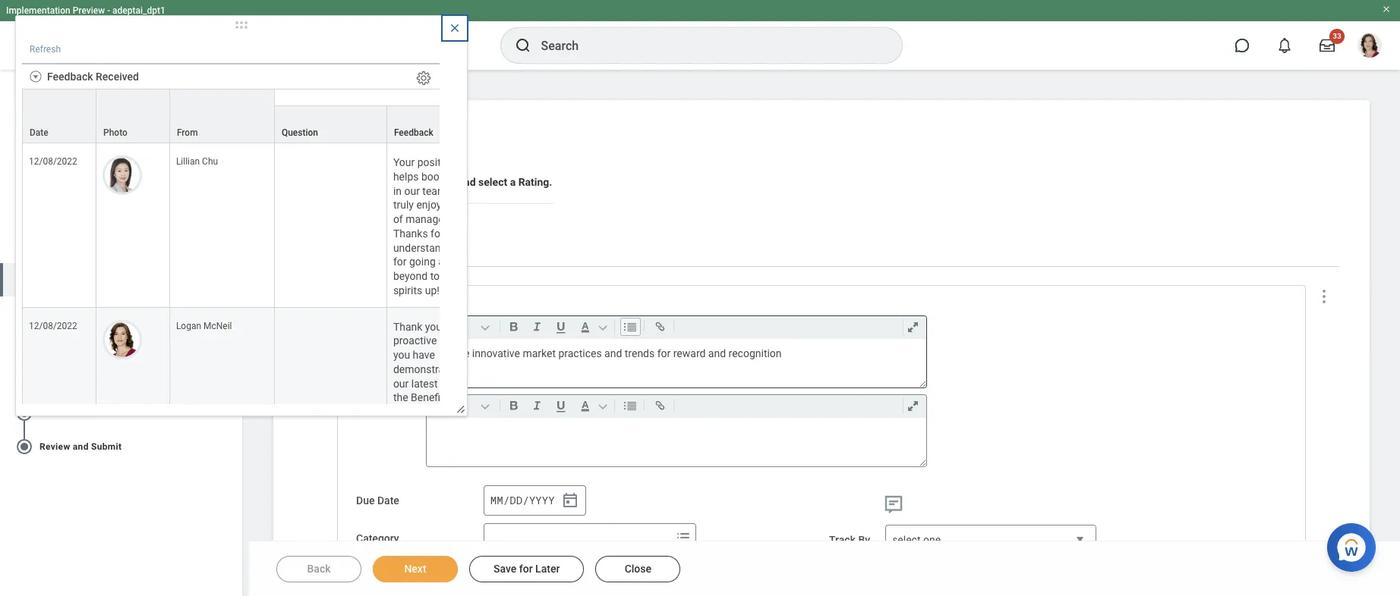 Task type: describe. For each thing, give the bounding box(es) containing it.
- inside banner
[[107, 5, 110, 16]]

our right in
[[404, 185, 420, 197]]

action bar region
[[249, 541, 1400, 597]]

during
[[462, 364, 492, 376]]

preview
[[73, 5, 105, 16]]

competencies
[[39, 309, 101, 319]]

feedback for feedback received
[[47, 71, 93, 83]]

33 button
[[1311, 29, 1345, 62]]

harmonization.
[[393, 406, 466, 418]]

1 / from the left
[[503, 494, 510, 508]]

review
[[39, 442, 70, 453]]

next button
[[373, 557, 458, 583]]

significant
[[393, 478, 442, 490]]

evaluation:
[[66, 142, 126, 156]]

achievement
[[393, 421, 454, 433]]

of
[[393, 213, 403, 226]]

actions
[[22, 182, 50, 191]]

row containing question
[[22, 105, 980, 144]]

helps
[[393, 171, 419, 183]]

1 radio custom image from the top
[[15, 271, 33, 290]]

make
[[412, 463, 438, 475]]

12/08/2022 for your positivity really helps boost morale in our team, and i truly enjoy your style of management. thanks for being understanding and for going above and beyond to keep our spirits up!
[[29, 156, 77, 167]]

12/08/2022 for thank you for the proactive approach you have demonstrated during our latest project on the benefits harmonization. this achievement surpassed my expectations, and it will make a significant impact for our company going forward.
[[29, 321, 77, 332]]

proactive
[[393, 335, 437, 347]]

employee's photo (logan mcneil) image
[[103, 320, 142, 360]]

our right the keep
[[468, 270, 483, 283]]

search image
[[514, 36, 532, 55]]

adeptai_dpt1
[[112, 5, 165, 16]]

management.
[[406, 213, 471, 226]]

track by
[[829, 535, 870, 547]]

Search Workday  search field
[[541, 29, 871, 62]]

category
[[356, 533, 399, 546]]

resize modal image
[[456, 405, 467, 416]]

cell for management.
[[275, 144, 387, 308]]

trends
[[625, 348, 655, 360]]

surpassed
[[393, 435, 443, 447]]

items
[[99, 342, 123, 353]]

next
[[404, 563, 426, 576]]

bulleted list image
[[620, 318, 641, 337]]

and right "above"
[[469, 256, 487, 268]]

0 horizontal spatial the
[[393, 392, 408, 404]]

notifications large image
[[1277, 38, 1293, 53]]

the status
[[340, 176, 389, 188]]

date inside popup button
[[30, 128, 48, 138]]

beyond
[[393, 270, 428, 283]]

for inside goal "text box"
[[657, 348, 671, 360]]

underline image for bold icon
[[550, 397, 572, 416]]

chu
[[202, 156, 218, 167]]

due
[[356, 495, 375, 508]]

understanding
[[393, 242, 461, 254]]

radio custom image for review and submit
[[15, 438, 33, 457]]

and inside thank you for the proactive approach you have demonstrated during our latest project on the benefits harmonization. this achievement surpassed my expectations, and it will make a significant impact for our company going forward.
[[459, 449, 476, 461]]

going inside thank you for the proactive approach you have demonstrated during our latest project on the benefits harmonization. this achievement surpassed my expectations, and it will make a significant impact for our company going forward.
[[393, 506, 420, 518]]

photo button
[[96, 90, 169, 143]]

Goal text field
[[426, 340, 926, 388]]

your positivity really helps boost morale in our team, and i truly enjoy your style of management. thanks for being understanding and for going above and beyond to keep our spirits up!
[[393, 156, 492, 297]]

refresh link
[[30, 44, 61, 55]]

morale
[[451, 171, 484, 183]]

for up beyond
[[393, 256, 407, 268]]

innovative
[[472, 348, 520, 360]]

reward
[[673, 348, 706, 360]]

overall link
[[0, 397, 242, 431]]

1 horizontal spatial date
[[377, 495, 399, 508]]

save for later
[[494, 563, 560, 576]]

question
[[282, 128, 318, 138]]

goal
[[434, 176, 456, 188]]

team,
[[423, 185, 449, 197]]

chevron up image
[[420, 195, 439, 207]]

your
[[393, 156, 415, 169]]

collapse image
[[30, 71, 43, 84]]

benefits
[[411, 392, 449, 404]]

later
[[535, 563, 560, 576]]

impact
[[445, 478, 478, 490]]

complete
[[15, 95, 81, 113]]

lillian chu
[[176, 156, 218, 167]]

really
[[462, 156, 488, 169]]

format group for goal "text box"
[[430, 317, 929, 340]]

for down "significant" at the bottom
[[393, 492, 407, 504]]

error image for review and submit
[[227, 438, 242, 457]]

thank you for the proactive approach you have demonstrated during our latest project on the benefits harmonization. this achievement surpassed my expectations, and it will make a significant impact for our company going forward. row
[[22, 308, 980, 529]]

actions button
[[15, 180, 57, 194]]

related actions vertical image
[[1315, 288, 1334, 306]]

date column header
[[22, 89, 96, 144]]

will
[[393, 463, 409, 475]]

close button
[[596, 557, 681, 583]]

feedback for feedback
[[394, 128, 433, 138]]

bulleted list image
[[620, 397, 641, 416]]

recognition
[[729, 348, 782, 360]]

your positivity really helps boost morale in our team, and i truly enjoy your style of management. thanks for being understanding and for going above and beyond to keep our spirits up! row
[[22, 144, 980, 308]]

and right reward
[[708, 348, 726, 360]]

it
[[479, 449, 485, 461]]

cardoza
[[49, 158, 94, 172]]

submit
[[91, 442, 122, 453]]

logan
[[176, 321, 201, 332]]

manager inside manager evaluation: mid year: maria cardoza
[[15, 142, 63, 156]]

analyze
[[433, 348, 470, 360]]

inbox large image
[[1320, 38, 1335, 53]]

33
[[1333, 32, 1342, 40]]

mid
[[129, 142, 150, 156]]

feedback button
[[387, 106, 499, 143]]

link image
[[650, 318, 670, 337]]

for down your
[[392, 176, 406, 188]]

complete manager evaluation
[[15, 95, 145, 134]]

radio custom image inside overall link
[[15, 405, 33, 423]]

keep
[[442, 270, 465, 283]]

for up approach in the bottom of the page
[[445, 321, 458, 333]]

market
[[523, 348, 556, 360]]

year:
[[153, 142, 180, 156]]

dialog containing feedback received
[[15, 15, 980, 597]]

competencies link
[[0, 297, 242, 331]]

demonstrated
[[393, 364, 459, 376]]

practices
[[558, 348, 602, 360]]

overall
[[39, 409, 70, 419]]

and left the submit
[[73, 442, 89, 453]]

01/01/2023
[[15, 203, 80, 217]]

refresh
[[30, 44, 61, 55]]

bold image
[[503, 397, 524, 416]]

dd
[[510, 494, 523, 508]]

question button
[[275, 106, 386, 143]]

development items
[[39, 342, 123, 353]]

goals
[[304, 134, 343, 152]]

latest
[[411, 378, 438, 390]]

due date
[[356, 495, 399, 508]]

rating.
[[518, 176, 552, 188]]

2 / from the left
[[523, 494, 529, 508]]

format button for format group related to goal "text box"
[[430, 319, 496, 336]]



Task type: vqa. For each thing, say whether or not it's contained in the screenshot.
bottommost Date
yes



Task type: locate. For each thing, give the bounding box(es) containing it.
underline image up practices
[[550, 318, 572, 337]]

1 vertical spatial radio custom image
[[15, 438, 33, 457]]

description
[[356, 404, 411, 416]]

1 vertical spatial maximize image
[[903, 397, 923, 416]]

being
[[447, 228, 473, 240]]

1 horizontal spatial the
[[461, 321, 476, 333]]

manager down received
[[85, 95, 145, 113]]

review and submit
[[39, 442, 122, 453]]

save for later button
[[469, 557, 584, 583]]

2 row from the top
[[22, 105, 980, 144]]

error image for competencies
[[227, 305, 242, 323]]

manager inside complete manager evaluation
[[85, 95, 145, 113]]

radio custom image inside "development items" link
[[15, 338, 33, 356]]

format down project
[[433, 401, 462, 412]]

error image
[[227, 338, 242, 356]]

0 vertical spatial format
[[433, 322, 462, 333]]

dialog
[[15, 15, 980, 597]]

you down proactive
[[393, 349, 410, 362]]

close view related information image
[[449, 22, 461, 34]]

italic image for bold icon
[[527, 397, 547, 416]]

yyyy
[[529, 494, 555, 508]]

07/31/2023
[[91, 203, 156, 217]]

0 horizontal spatial date
[[30, 128, 48, 138]]

1 underline image from the top
[[550, 318, 572, 337]]

1 horizontal spatial select
[[892, 535, 921, 547]]

0 vertical spatial italic image
[[527, 318, 547, 337]]

profile logan mcneil image
[[1358, 33, 1382, 61]]

1 vertical spatial -
[[83, 203, 88, 217]]

update the status for each goal and select a rating.
[[304, 176, 555, 188]]

1 vertical spatial format
[[433, 401, 462, 412]]

manager
[[85, 95, 145, 113], [15, 142, 63, 156]]

you up proactive
[[425, 321, 442, 333]]

1 horizontal spatial feedback
[[394, 128, 433, 138]]

date
[[30, 128, 48, 138], [377, 495, 399, 508]]

0 horizontal spatial you
[[393, 349, 410, 362]]

format button
[[430, 319, 496, 336], [430, 398, 496, 415]]

the up approach in the bottom of the page
[[461, 321, 476, 333]]

transformation import image
[[210, 96, 226, 111]]

implementation preview -   adeptai_dpt1
[[6, 5, 165, 16]]

in
[[393, 185, 402, 197]]

close
[[625, 563, 652, 576]]

0 vertical spatial select
[[478, 176, 507, 188]]

boost
[[421, 171, 448, 183]]

2 12/08/2022 from the top
[[29, 321, 77, 332]]

0 vertical spatial a
[[510, 176, 516, 188]]

on
[[476, 378, 488, 390]]

activity stream image
[[883, 494, 905, 517]]

1 maximize image from the top
[[903, 318, 923, 337]]

evaluation
[[15, 115, 86, 134]]

error image inside competencies link
[[227, 305, 242, 323]]

row containing comments
[[22, 89, 980, 144]]

feedback right collapse icon
[[47, 71, 93, 83]]

0 vertical spatial manager
[[85, 95, 145, 113]]

3 error image from the top
[[227, 438, 242, 457]]

1 vertical spatial select
[[892, 535, 921, 547]]

select left one
[[892, 535, 921, 547]]

photo
[[103, 128, 127, 138]]

for inside button
[[519, 563, 533, 576]]

0 horizontal spatial select
[[478, 176, 507, 188]]

development items link
[[0, 331, 242, 364]]

thank
[[393, 321, 423, 333]]

maximize image for goal "text box"
[[903, 318, 923, 337]]

format group
[[430, 317, 929, 340], [430, 396, 929, 419]]

0 vertical spatial maximize image
[[903, 318, 923, 337]]

underline image right bold icon
[[550, 397, 572, 416]]

a left rating. at the left
[[510, 176, 516, 188]]

and left i
[[451, 185, 469, 197]]

0 vertical spatial you
[[425, 321, 442, 333]]

format button up analyze
[[430, 319, 496, 336]]

1 horizontal spatial manager
[[85, 95, 145, 113]]

0 horizontal spatial -
[[83, 203, 88, 217]]

lillian
[[176, 156, 200, 167]]

2 underline image from the top
[[550, 397, 572, 416]]

2 cell from the top
[[275, 308, 387, 529]]

format up approach in the bottom of the page
[[433, 322, 462, 333]]

0 vertical spatial error image
[[227, 305, 242, 323]]

for right save
[[519, 563, 533, 576]]

mm / dd / yyyy
[[490, 494, 555, 508]]

our left latest
[[393, 378, 409, 390]]

1 format from the top
[[433, 322, 462, 333]]

a inside thank you for the proactive approach you have demonstrated during our latest project on the benefits harmonization. this achievement surpassed my expectations, and it will make a significant impact for our company going forward.
[[440, 463, 446, 475]]

0 vertical spatial 12/08/2022
[[29, 156, 77, 167]]

your
[[444, 199, 465, 211]]

2 format button from the top
[[430, 398, 496, 415]]

0 vertical spatial feedback
[[47, 71, 93, 83]]

italic image
[[527, 318, 547, 337], [527, 397, 547, 416]]

1 vertical spatial underline image
[[550, 397, 572, 416]]

feedback received
[[47, 71, 139, 83]]

1 vertical spatial a
[[440, 463, 446, 475]]

style
[[467, 199, 489, 211]]

comments button
[[275, 90, 731, 105]]

1 vertical spatial the
[[393, 392, 408, 404]]

1 vertical spatial you
[[393, 349, 410, 362]]

list
[[0, 258, 242, 470]]

Description text field
[[426, 419, 926, 467]]

date down the complete at the top left of page
[[30, 128, 48, 138]]

company
[[427, 492, 471, 504]]

format group down goal "text box"
[[430, 396, 929, 419]]

1 vertical spatial 12/08/2022
[[29, 321, 77, 332]]

1 horizontal spatial -
[[107, 5, 110, 16]]

and down being in the top of the page
[[464, 242, 482, 254]]

one
[[923, 535, 941, 547]]

italic image for bold image
[[527, 318, 547, 337]]

1 cell from the top
[[275, 144, 387, 308]]

list containing competencies
[[0, 258, 242, 470]]

format for description text field's format group
[[433, 401, 462, 412]]

radio custom image left review
[[15, 438, 33, 457]]

1 12/08/2022 from the top
[[29, 156, 77, 167]]

error image inside overall link
[[227, 405, 242, 423]]

1 horizontal spatial /
[[523, 494, 529, 508]]

1 vertical spatial error image
[[227, 405, 242, 423]]

mcneil
[[204, 321, 232, 332]]

manager evaluation: mid year: maria cardoza
[[15, 142, 180, 172]]

going down the understanding
[[409, 256, 436, 268]]

2 maximize image from the top
[[903, 397, 923, 416]]

date button
[[23, 90, 96, 143]]

0 horizontal spatial manager
[[15, 142, 63, 156]]

maria
[[15, 158, 46, 172]]

configure image
[[415, 70, 432, 87]]

bold image
[[503, 318, 524, 337]]

radio custom image inside competencies link
[[15, 305, 33, 323]]

going down "significant" at the bottom
[[393, 506, 420, 518]]

due date group
[[484, 486, 586, 517]]

and left trends
[[605, 348, 622, 360]]

0 vertical spatial date
[[30, 128, 48, 138]]

2 format from the top
[[433, 401, 462, 412]]

underline image for bold image
[[550, 318, 572, 337]]

3 radio custom image from the top
[[15, 372, 33, 390]]

forward.
[[422, 506, 462, 518]]

thanks
[[393, 228, 428, 240]]

2 vertical spatial error image
[[227, 438, 242, 457]]

select one button
[[886, 526, 1097, 557]]

0 horizontal spatial feedback
[[47, 71, 93, 83]]

1 horizontal spatial you
[[425, 321, 442, 333]]

0 horizontal spatial /
[[503, 494, 510, 508]]

1 format button from the top
[[430, 319, 496, 336]]

development
[[39, 342, 96, 353]]

this
[[468, 406, 489, 418]]

going inside your positivity really helps boost morale in our team, and i truly enjoy your style of management. thanks for being understanding and for going above and beyond to keep our spirits up!
[[409, 256, 436, 268]]

0 vertical spatial the
[[461, 321, 476, 333]]

review and submit link
[[0, 431, 242, 464]]

2 radio custom image from the top
[[15, 305, 33, 323]]

row up really at the top left of the page
[[22, 89, 980, 144]]

0 vertical spatial format button
[[430, 319, 496, 336]]

each
[[408, 176, 431, 188]]

12/08/2022 inside your positivity really helps boost morale in our team, and i truly enjoy your style of management. thanks for being understanding and for going above and beyond to keep our spirits up! row
[[29, 156, 77, 167]]

1 radio custom image from the top
[[15, 338, 33, 356]]

our down "significant" at the bottom
[[409, 492, 425, 504]]

format for format group related to goal "text box"
[[433, 322, 462, 333]]

2 radio custom image from the top
[[15, 438, 33, 457]]

1 vertical spatial feedback
[[394, 128, 433, 138]]

format group for description text field
[[430, 396, 929, 419]]

the up description
[[393, 392, 408, 404]]

12/08/2022 down competencies
[[29, 321, 77, 332]]

implementation
[[6, 5, 70, 16]]

spirits
[[393, 285, 422, 297]]

link image
[[650, 397, 670, 416]]

date right due
[[377, 495, 399, 508]]

thank you for the proactive approach you have demonstrated during our latest project on the benefits harmonization. this achievement surpassed my expectations, and it will make a significant impact for our company going forward.
[[393, 321, 495, 518]]

2 format group from the top
[[430, 396, 929, 419]]

mm
[[490, 494, 503, 508]]

error image
[[227, 305, 242, 323], [227, 405, 242, 423], [227, 438, 242, 457]]

/
[[503, 494, 510, 508], [523, 494, 529, 508]]

enjoy
[[416, 199, 442, 211]]

analyze innovative market practices and trends for reward and recognition
[[433, 348, 782, 360]]

from button
[[170, 90, 274, 143]]

for down management.
[[431, 228, 444, 240]]

0 vertical spatial underline image
[[550, 318, 572, 337]]

0 vertical spatial -
[[107, 5, 110, 16]]

and down really at the top left of the page
[[458, 176, 476, 188]]

italic image right bold icon
[[527, 397, 547, 416]]

4 radio custom image from the top
[[15, 405, 33, 423]]

1 vertical spatial manager
[[15, 142, 63, 156]]

0 vertical spatial going
[[409, 256, 436, 268]]

to
[[430, 270, 440, 283]]

- right 01/01/2023
[[83, 203, 88, 217]]

1 italic image from the top
[[527, 318, 547, 337]]

Category field
[[484, 526, 671, 553]]

our
[[404, 185, 420, 197], [468, 270, 483, 283], [393, 378, 409, 390], [409, 492, 425, 504]]

have
[[413, 349, 435, 362]]

close environment banner image
[[1382, 5, 1391, 14]]

/ right mm
[[503, 494, 510, 508]]

prompts image
[[674, 530, 692, 548]]

employee's photo (lillian chu) image
[[103, 156, 142, 195]]

move modal image
[[226, 16, 257, 34]]

i
[[472, 185, 475, 197]]

1 vertical spatial format group
[[430, 396, 929, 419]]

error image for overall
[[227, 405, 242, 423]]

row down comments
[[22, 105, 980, 144]]

implementation preview -   adeptai_dpt1 banner
[[0, 0, 1400, 70]]

a
[[510, 176, 516, 188], [440, 463, 446, 475]]

row
[[22, 89, 980, 144], [22, 105, 980, 144]]

maximize image
[[903, 318, 923, 337], [903, 397, 923, 416]]

expectations,
[[393, 449, 456, 461]]

radio custom image left development
[[15, 338, 33, 356]]

format group up reward
[[430, 317, 929, 340]]

manager up maria
[[15, 142, 63, 156]]

a right make
[[440, 463, 446, 475]]

select right i
[[478, 176, 507, 188]]

approach
[[440, 335, 484, 347]]

1 vertical spatial italic image
[[527, 397, 547, 416]]

up!
[[425, 285, 440, 297]]

1 format group from the top
[[430, 317, 929, 340]]

1 error image from the top
[[227, 305, 242, 323]]

12/08/2022 up actions
[[29, 156, 77, 167]]

italic image right bold image
[[527, 318, 547, 337]]

1 vertical spatial format button
[[430, 398, 496, 415]]

radio custom image
[[15, 338, 33, 356], [15, 438, 33, 457]]

feedback
[[47, 71, 93, 83], [394, 128, 433, 138]]

calendar image
[[561, 492, 579, 511]]

1 vertical spatial date
[[377, 495, 399, 508]]

01/01/2023 - 07/31/2023
[[15, 203, 156, 217]]

1 row from the top
[[22, 89, 980, 144]]

underline image
[[550, 318, 572, 337], [550, 397, 572, 416]]

and left it
[[459, 449, 476, 461]]

2 italic image from the top
[[527, 397, 547, 416]]

justify image
[[14, 36, 32, 55]]

2 error image from the top
[[227, 405, 242, 423]]

select inside popup button
[[892, 535, 921, 547]]

0 vertical spatial radio custom image
[[15, 338, 33, 356]]

truly
[[393, 199, 414, 211]]

format button down project
[[430, 398, 496, 415]]

0 horizontal spatial a
[[440, 463, 446, 475]]

radio custom image for development items
[[15, 338, 33, 356]]

by
[[858, 535, 870, 547]]

maximize image for description text field
[[903, 397, 923, 416]]

cell
[[275, 144, 387, 308], [275, 308, 387, 529]]

format button for description text field's format group
[[430, 398, 496, 415]]

track
[[829, 535, 856, 547]]

12/08/2022 inside thank you for the proactive approach you have demonstrated during our latest project on the benefits harmonization. this achievement surpassed my expectations, and it will make a significant impact for our company going forward. row
[[29, 321, 77, 332]]

radio custom image
[[15, 271, 33, 290], [15, 305, 33, 323], [15, 372, 33, 390], [15, 405, 33, 423]]

feedback inside popup button
[[394, 128, 433, 138]]

0 vertical spatial format group
[[430, 317, 929, 340]]

comments
[[481, 94, 525, 104]]

radio custom image inside review and submit link
[[15, 438, 33, 457]]

going
[[409, 256, 436, 268], [393, 506, 420, 518]]

feedback up your
[[394, 128, 433, 138]]

cell for harmonization.
[[275, 308, 387, 529]]

- right preview
[[107, 5, 110, 16]]

1 vertical spatial going
[[393, 506, 420, 518]]

for right trends
[[657, 348, 671, 360]]

1 horizontal spatial a
[[510, 176, 516, 188]]

/ right dd
[[523, 494, 529, 508]]



